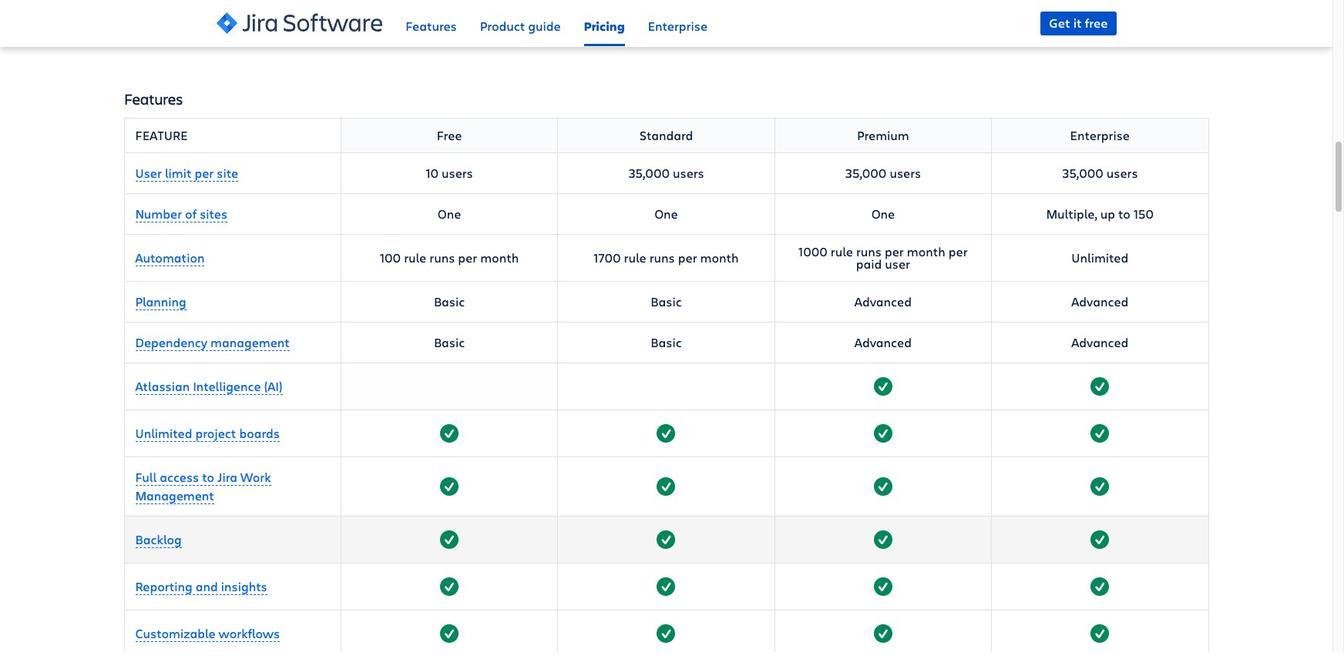 Task type: vqa. For each thing, say whether or not it's contained in the screenshot.


Task type: describe. For each thing, give the bounding box(es) containing it.
1 horizontal spatial features
[[406, 18, 457, 34]]

site
[[217, 165, 238, 181]]

boards
[[239, 426, 280, 442]]

features link
[[406, 0, 457, 47]]

product guide link
[[480, 0, 561, 47]]

per for 1000 rule runs per month per paid user
[[885, 244, 904, 260]]

month for 100 rule runs per month
[[480, 250, 519, 266]]

1 users from the left
[[442, 165, 473, 181]]

pricing
[[584, 18, 625, 35]]

user limit per site
[[135, 165, 238, 181]]

reporting
[[135, 579, 193, 595]]

per for 100 rule runs per month
[[458, 250, 477, 266]]

sites
[[200, 206, 227, 222]]

1000
[[799, 244, 828, 260]]

runs for 100
[[430, 250, 455, 266]]

full
[[135, 470, 157, 486]]

2 one from the left
[[655, 206, 678, 222]]

management
[[135, 488, 214, 504]]

rule for 1000
[[831, 244, 853, 260]]

rule for 1700
[[624, 250, 646, 266]]

multiple, up to 150
[[1046, 206, 1154, 222]]

enterprise link
[[648, 0, 708, 47]]

workflows
[[219, 626, 280, 642]]

compare features
[[592, 20, 740, 45]]

full access to jira work management
[[135, 470, 271, 504]]

month for 1700 rule runs per month
[[700, 250, 739, 266]]

3 35,000 from the left
[[1062, 165, 1104, 181]]

atlassian
[[135, 379, 190, 395]]

1 vertical spatial features
[[124, 89, 183, 110]]

100
[[380, 250, 401, 266]]

dependency
[[135, 335, 207, 351]]

insights
[[221, 579, 267, 595]]

4 users from the left
[[1107, 165, 1138, 181]]

3 35,000 users from the left
[[1062, 165, 1138, 181]]

1 35,000 users from the left
[[628, 165, 704, 181]]

(ai)
[[264, 379, 283, 395]]

unlimited for unlimited project boards
[[135, 426, 192, 442]]

3 one from the left
[[872, 206, 895, 222]]

10
[[426, 165, 439, 181]]

get
[[1049, 15, 1071, 32]]

10 users
[[426, 165, 473, 181]]

get it free link
[[1041, 12, 1117, 35]]

guide
[[528, 18, 561, 34]]

2 users from the left
[[673, 165, 704, 181]]

customizable
[[135, 626, 215, 642]]

150
[[1134, 206, 1154, 222]]

atlassian intelligence (ai)
[[135, 379, 283, 395]]

1 horizontal spatial enterprise
[[1070, 127, 1130, 144]]

0 vertical spatial enterprise
[[648, 18, 708, 34]]

unlimited for unlimited
[[1072, 250, 1129, 266]]



Task type: locate. For each thing, give the bounding box(es) containing it.
free
[[1085, 15, 1108, 32]]

unlimited down multiple, up to 150
[[1072, 250, 1129, 266]]

jira
[[218, 470, 237, 486]]

0 horizontal spatial 35,000
[[628, 165, 670, 181]]

work
[[241, 470, 271, 486]]

features left product
[[406, 18, 457, 34]]

features
[[406, 18, 457, 34], [124, 89, 183, 110]]

feature
[[135, 127, 188, 144]]

0 horizontal spatial rule
[[404, 250, 426, 266]]

1700
[[594, 250, 621, 266]]

up
[[1101, 206, 1115, 222]]

1 horizontal spatial 35,000
[[845, 165, 887, 181]]

number of sites
[[135, 206, 227, 222]]

per for 1700 rule runs per month
[[678, 250, 697, 266]]

0 vertical spatial unlimited
[[1072, 250, 1129, 266]]

1 one from the left
[[438, 206, 461, 222]]

and
[[196, 579, 218, 595]]

0 horizontal spatial features
[[124, 89, 183, 110]]

users up up
[[1107, 165, 1138, 181]]

35,000 down premium
[[845, 165, 887, 181]]

35,000 users down premium
[[845, 165, 921, 181]]

35,000 down standard
[[628, 165, 670, 181]]

automation
[[135, 250, 205, 266]]

rule inside 1000 rule runs per month per paid user
[[831, 244, 853, 260]]

0 horizontal spatial enterprise
[[648, 18, 708, 34]]

rule
[[831, 244, 853, 260], [404, 250, 426, 266], [624, 250, 646, 266]]

1 horizontal spatial rule
[[624, 250, 646, 266]]

intelligence
[[193, 379, 261, 395]]

planning
[[135, 294, 186, 310]]

features
[[671, 20, 740, 45]]

paid
[[856, 256, 882, 272]]

1 vertical spatial enterprise
[[1070, 127, 1130, 144]]

0 vertical spatial to
[[1119, 206, 1131, 222]]

one up 1000 rule runs per month per paid user
[[872, 206, 895, 222]]

runs right 1700
[[650, 250, 675, 266]]

2 horizontal spatial month
[[907, 244, 946, 260]]

free
[[437, 127, 462, 144]]

month
[[907, 244, 946, 260], [480, 250, 519, 266], [700, 250, 739, 266]]

rule right 1700
[[624, 250, 646, 266]]

premium
[[857, 127, 909, 144]]

it
[[1074, 15, 1082, 32]]

unlimited project boards
[[135, 426, 280, 442]]

35,000 users
[[628, 165, 704, 181], [845, 165, 921, 181], [1062, 165, 1138, 181]]

0 horizontal spatial month
[[480, 250, 519, 266]]

0 horizontal spatial to
[[202, 470, 214, 486]]

management
[[211, 335, 290, 351]]

1 35,000 from the left
[[628, 165, 670, 181]]

product guide
[[480, 18, 561, 34]]

to for access
[[202, 470, 214, 486]]

1000 rule runs per month per paid user
[[799, 244, 968, 272]]

reporting and insights
[[135, 579, 267, 595]]

user
[[135, 165, 162, 181]]

one
[[438, 206, 461, 222], [655, 206, 678, 222], [872, 206, 895, 222]]

35,000
[[628, 165, 670, 181], [845, 165, 887, 181], [1062, 165, 1104, 181]]

runs right 100
[[430, 250, 455, 266]]

2 horizontal spatial 35,000 users
[[1062, 165, 1138, 181]]

1 horizontal spatial to
[[1119, 206, 1131, 222]]

number
[[135, 206, 182, 222]]

project
[[195, 426, 236, 442]]

0 horizontal spatial one
[[438, 206, 461, 222]]

features up feature
[[124, 89, 183, 110]]

to right up
[[1119, 206, 1131, 222]]

backlog
[[135, 532, 182, 548]]

user
[[885, 256, 910, 272]]

one down 10 users
[[438, 206, 461, 222]]

multiple,
[[1046, 206, 1097, 222]]

unlimited up access
[[135, 426, 192, 442]]

product
[[480, 18, 525, 34]]

users
[[442, 165, 473, 181], [673, 165, 704, 181], [890, 165, 921, 181], [1107, 165, 1138, 181]]

runs left user
[[856, 244, 882, 260]]

1 vertical spatial unlimited
[[135, 426, 192, 442]]

1 vertical spatial to
[[202, 470, 214, 486]]

1 horizontal spatial runs
[[650, 250, 675, 266]]

runs for 1700
[[650, 250, 675, 266]]

rule for 100
[[404, 250, 426, 266]]

100 rule runs per month
[[380, 250, 519, 266]]

3 users from the left
[[890, 165, 921, 181]]

of
[[185, 206, 197, 222]]

✓
[[878, 379, 889, 396], [1095, 379, 1106, 396], [444, 426, 455, 443], [661, 426, 672, 443], [878, 426, 889, 443], [1095, 426, 1106, 443], [444, 479, 455, 496], [661, 479, 672, 496], [878, 479, 889, 496], [1095, 479, 1106, 496], [444, 532, 455, 549], [661, 532, 672, 549], [878, 532, 889, 549], [1095, 532, 1106, 549], [444, 579, 455, 596], [661, 579, 672, 596], [878, 579, 889, 596], [1095, 579, 1106, 596], [444, 626, 455, 643], [661, 626, 672, 643], [878, 626, 889, 643], [1095, 626, 1106, 643]]

1700 rule runs per month
[[594, 250, 739, 266]]

35,000 up multiple,
[[1062, 165, 1104, 181]]

2 horizontal spatial rule
[[831, 244, 853, 260]]

dependency management
[[135, 335, 290, 351]]

users down standard
[[673, 165, 704, 181]]

access
[[160, 470, 199, 486]]

to for up
[[1119, 206, 1131, 222]]

advanced
[[855, 294, 912, 310], [1072, 294, 1129, 310], [855, 335, 912, 351], [1072, 335, 1129, 351]]

unlimited
[[1072, 250, 1129, 266], [135, 426, 192, 442]]

per
[[195, 165, 214, 181], [885, 244, 904, 260], [949, 244, 968, 260], [458, 250, 477, 266], [678, 250, 697, 266]]

customizable workflows
[[135, 626, 280, 642]]

enterprise
[[648, 18, 708, 34], [1070, 127, 1130, 144]]

1 horizontal spatial unlimited
[[1072, 250, 1129, 266]]

month for 1000 rule runs per month per paid user
[[907, 244, 946, 260]]

runs
[[856, 244, 882, 260], [430, 250, 455, 266], [650, 250, 675, 266]]

basic
[[434, 294, 465, 310], [651, 294, 682, 310], [434, 335, 465, 351], [651, 335, 682, 351]]

2 35,000 users from the left
[[845, 165, 921, 181]]

runs inside 1000 rule runs per month per paid user
[[856, 244, 882, 260]]

to left jira
[[202, 470, 214, 486]]

0 horizontal spatial runs
[[430, 250, 455, 266]]

users right 10
[[442, 165, 473, 181]]

to
[[1119, 206, 1131, 222], [202, 470, 214, 486]]

to inside full access to jira work management
[[202, 470, 214, 486]]

2 horizontal spatial one
[[872, 206, 895, 222]]

pricing link
[[584, 0, 625, 47]]

2 horizontal spatial runs
[[856, 244, 882, 260]]

rule right 100
[[404, 250, 426, 266]]

35,000 users up multiple, up to 150
[[1062, 165, 1138, 181]]

2 35,000 from the left
[[845, 165, 887, 181]]

standard
[[640, 127, 693, 144]]

get it free
[[1049, 15, 1108, 32]]

35,000 users down standard
[[628, 165, 704, 181]]

one up the 1700 rule runs per month at the top of page
[[655, 206, 678, 222]]

users down premium
[[890, 165, 921, 181]]

1 horizontal spatial 35,000 users
[[845, 165, 921, 181]]

0 horizontal spatial unlimited
[[135, 426, 192, 442]]

1 horizontal spatial one
[[655, 206, 678, 222]]

compare
[[592, 20, 668, 45]]

1 horizontal spatial month
[[700, 250, 739, 266]]

0 vertical spatial features
[[406, 18, 457, 34]]

month inside 1000 rule runs per month per paid user
[[907, 244, 946, 260]]

rule right 1000
[[831, 244, 853, 260]]

0 horizontal spatial 35,000 users
[[628, 165, 704, 181]]

limit
[[165, 165, 192, 181]]

2 horizontal spatial 35,000
[[1062, 165, 1104, 181]]

runs for 1000
[[856, 244, 882, 260]]



